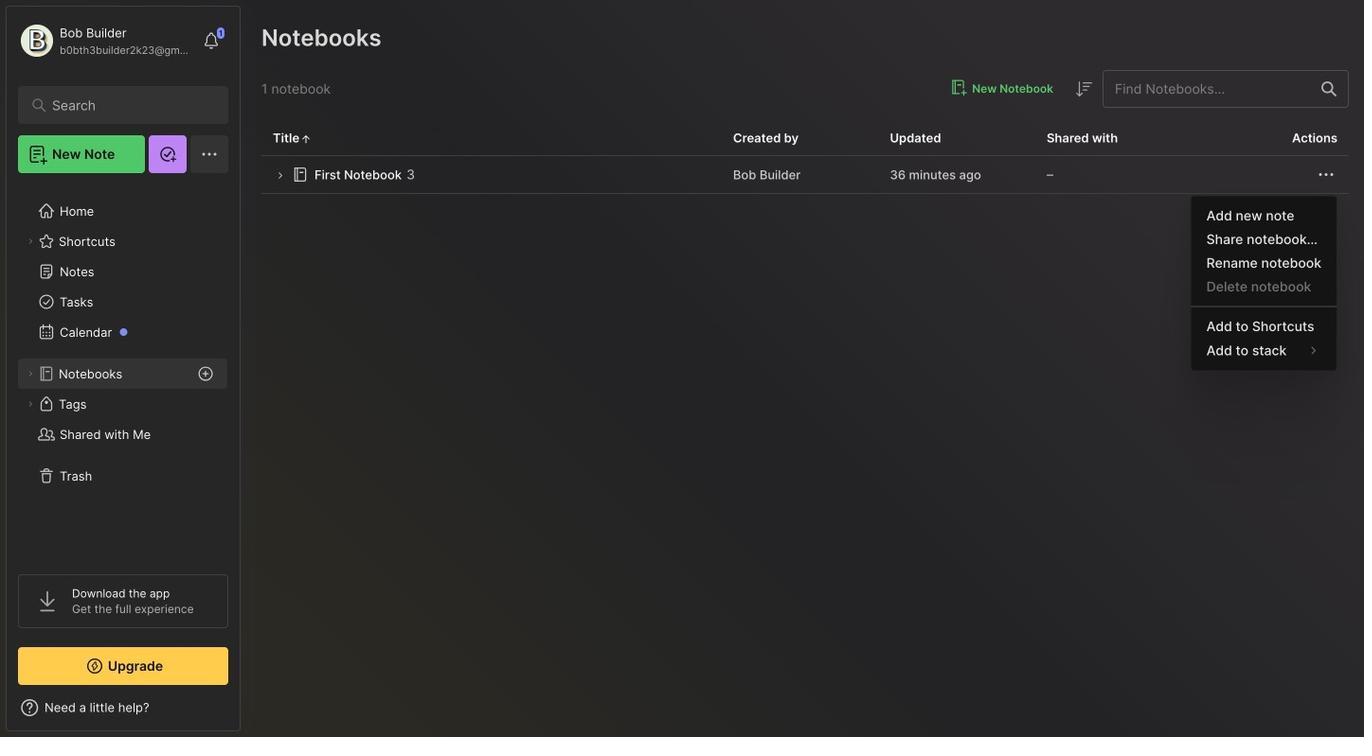 Task type: locate. For each thing, give the bounding box(es) containing it.
click to collapse image
[[239, 703, 253, 726]]

Account field
[[18, 22, 193, 60]]

Find Notebooks… text field
[[1104, 73, 1310, 105]]

row
[[261, 156, 1349, 194]]

tree
[[7, 185, 240, 558]]

Search text field
[[52, 97, 203, 115]]

dropdown list menu
[[1191, 204, 1337, 363]]

none search field inside the main element
[[52, 94, 203, 117]]

sort options image
[[1072, 78, 1095, 100]]

None search field
[[52, 94, 203, 117]]

WHAT'S NEW field
[[7, 693, 240, 724]]



Task type: describe. For each thing, give the bounding box(es) containing it.
expand notebooks image
[[25, 368, 36, 380]]

Sort field
[[1072, 78, 1095, 100]]

main element
[[0, 0, 246, 738]]

more actions image
[[1315, 163, 1338, 186]]

arrow image
[[273, 169, 287, 183]]

tree inside the main element
[[7, 185, 240, 558]]

More actions field
[[1315, 163, 1338, 186]]

expand tags image
[[25, 399, 36, 410]]



Task type: vqa. For each thing, say whether or not it's contained in the screenshot.
Search text box
yes



